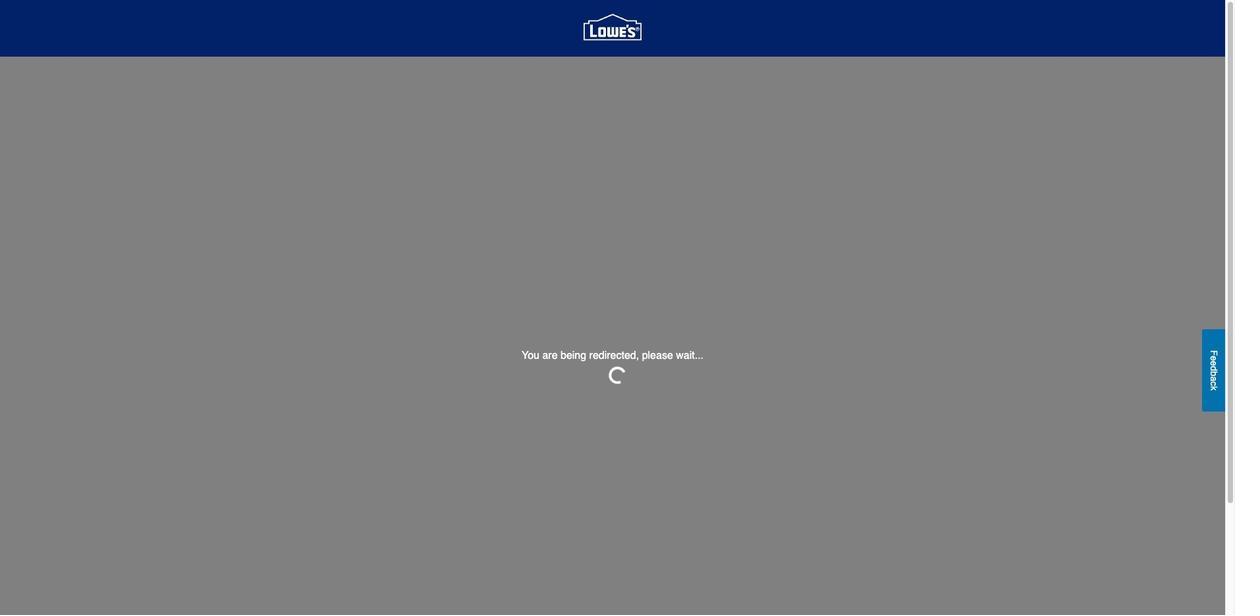 Task type: locate. For each thing, give the bounding box(es) containing it.
main content
[[0, 57, 1226, 616]]



Task type: vqa. For each thing, say whether or not it's contained in the screenshot.
the bottom address
no



Task type: describe. For each thing, give the bounding box(es) containing it.
lowe's home improvement logo image
[[584, 0, 642, 57]]



